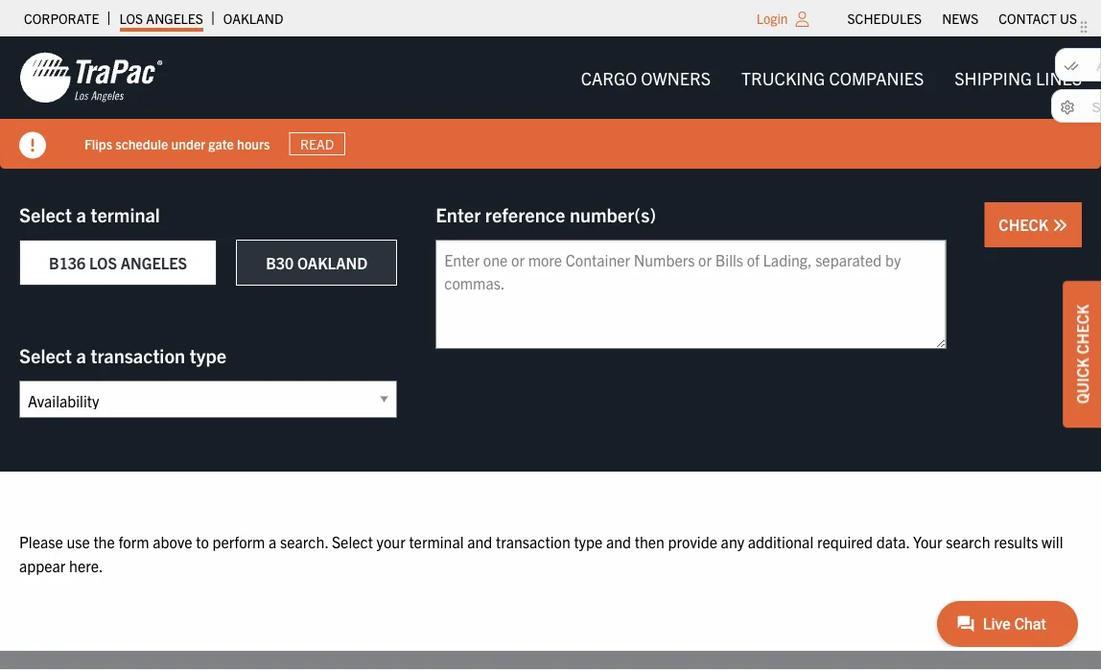 Task type: describe. For each thing, give the bounding box(es) containing it.
select for select a transaction type
[[19, 343, 72, 367]]

1 and from the left
[[467, 532, 492, 551]]

data.
[[877, 532, 910, 551]]

los angeles
[[119, 10, 203, 27]]

select a transaction type
[[19, 343, 227, 367]]

solid image
[[19, 132, 46, 159]]

news link
[[942, 5, 979, 32]]

contact
[[999, 10, 1057, 27]]

companies
[[829, 67, 924, 88]]

0 horizontal spatial transaction
[[91, 343, 185, 367]]

menu bar containing schedules
[[838, 5, 1087, 32]]

corporate link
[[24, 5, 99, 32]]

check inside please use the form above to perform a search. select your terminal and transaction type and then provide any additional required data. your search results will appear here. quick check
[[1073, 305, 1092, 355]]

schedule
[[115, 135, 168, 152]]

cargo owners
[[581, 67, 711, 88]]

corporate
[[24, 10, 99, 27]]

gate
[[208, 135, 234, 152]]

your
[[913, 532, 943, 551]]

quick check link
[[1063, 281, 1101, 428]]

schedules link
[[848, 5, 922, 32]]

use
[[67, 532, 90, 551]]

flips
[[84, 135, 112, 152]]

will
[[1042, 532, 1063, 551]]

owners
[[641, 67, 711, 88]]

to
[[196, 532, 209, 551]]

any
[[721, 532, 745, 551]]

los angeles image
[[19, 51, 163, 105]]

the
[[93, 532, 115, 551]]

additional
[[748, 532, 814, 551]]

read
[[300, 135, 334, 153]]

type inside please use the form above to perform a search. select your terminal and transaction type and then provide any additional required data. your search results will appear here. quick check
[[574, 532, 603, 551]]

terminal inside please use the form above to perform a search. select your terminal and transaction type and then provide any additional required data. your search results will appear here. quick check
[[409, 532, 464, 551]]

cargo
[[581, 67, 637, 88]]

news
[[942, 10, 979, 27]]

shipping
[[955, 67, 1032, 88]]

enter reference number(s)
[[436, 202, 656, 226]]

menu bar inside banner
[[566, 58, 1097, 97]]

schedules
[[848, 10, 922, 27]]

trucking companies link
[[726, 58, 939, 97]]

trucking companies
[[742, 67, 924, 88]]

0 vertical spatial type
[[190, 343, 227, 367]]

shipping lines
[[955, 67, 1082, 88]]

appear
[[19, 557, 66, 576]]

quick
[[1073, 358, 1092, 404]]

results
[[994, 532, 1038, 551]]

oakland link
[[223, 5, 283, 32]]

shipping lines link
[[939, 58, 1097, 97]]

banner containing cargo owners
[[0, 36, 1101, 169]]

number(s)
[[570, 202, 656, 226]]

reference
[[485, 202, 565, 226]]



Task type: locate. For each thing, give the bounding box(es) containing it.
select left the your
[[332, 532, 373, 551]]

above
[[153, 532, 192, 551]]

provide
[[668, 532, 718, 551]]

2 and from the left
[[606, 532, 631, 551]]

a for terminal
[[76, 202, 86, 226]]

select up 'b136'
[[19, 202, 72, 226]]

los right 'b136'
[[89, 253, 117, 272]]

light image
[[796, 12, 809, 27]]

1 vertical spatial a
[[76, 343, 86, 367]]

select a terminal
[[19, 202, 160, 226]]

contact us link
[[999, 5, 1077, 32]]

0 horizontal spatial type
[[190, 343, 227, 367]]

0 horizontal spatial los
[[89, 253, 117, 272]]

a down 'b136'
[[76, 343, 86, 367]]

select
[[19, 202, 72, 226], [19, 343, 72, 367], [332, 532, 373, 551]]

los right the 'corporate' link
[[119, 10, 143, 27]]

a for transaction
[[76, 343, 86, 367]]

please use the form above to perform a search. select your terminal and transaction type and then provide any additional required data. your search results will appear here. quick check
[[19, 305, 1092, 576]]

a up 'b136'
[[76, 202, 86, 226]]

us
[[1060, 10, 1077, 27]]

1 vertical spatial select
[[19, 343, 72, 367]]

1 vertical spatial terminal
[[409, 532, 464, 551]]

angeles
[[146, 10, 203, 27], [121, 253, 187, 272]]

1 vertical spatial los
[[89, 253, 117, 272]]

select inside please use the form above to perform a search. select your terminal and transaction type and then provide any additional required data. your search results will appear here. quick check
[[332, 532, 373, 551]]

1 horizontal spatial type
[[574, 532, 603, 551]]

oakland right los angeles
[[223, 10, 283, 27]]

2 vertical spatial select
[[332, 532, 373, 551]]

2 vertical spatial a
[[269, 532, 277, 551]]

perform
[[212, 532, 265, 551]]

flips schedule under gate hours
[[84, 135, 270, 152]]

0 vertical spatial select
[[19, 202, 72, 226]]

banner
[[0, 36, 1101, 169]]

b30 oakland
[[266, 253, 368, 272]]

0 vertical spatial los
[[119, 10, 143, 27]]

under
[[171, 135, 205, 152]]

a inside please use the form above to perform a search. select your terminal and transaction type and then provide any additional required data. your search results will appear here. quick check
[[269, 532, 277, 551]]

1 horizontal spatial and
[[606, 532, 631, 551]]

0 vertical spatial menu bar
[[838, 5, 1087, 32]]

menu bar containing cargo owners
[[566, 58, 1097, 97]]

menu bar down light image
[[566, 58, 1097, 97]]

and
[[467, 532, 492, 551], [606, 532, 631, 551]]

1 horizontal spatial transaction
[[496, 532, 571, 551]]

0 vertical spatial transaction
[[91, 343, 185, 367]]

search.
[[280, 532, 328, 551]]

and left the then
[[606, 532, 631, 551]]

hours
[[237, 135, 270, 152]]

terminal
[[91, 202, 160, 226], [409, 532, 464, 551]]

1 vertical spatial check
[[1073, 305, 1092, 355]]

menu bar up shipping on the right
[[838, 5, 1087, 32]]

footer
[[0, 652, 1101, 671]]

1 horizontal spatial check
[[1073, 305, 1092, 355]]

1 vertical spatial type
[[574, 532, 603, 551]]

lines
[[1036, 67, 1082, 88]]

angeles left oakland link
[[146, 10, 203, 27]]

select down 'b136'
[[19, 343, 72, 367]]

form
[[118, 532, 149, 551]]

check
[[999, 215, 1052, 234], [1073, 305, 1092, 355]]

Enter reference number(s) text field
[[436, 240, 946, 349]]

your
[[377, 532, 406, 551]]

0 vertical spatial angeles
[[146, 10, 203, 27]]

read link
[[289, 132, 345, 156]]

1 horizontal spatial los
[[119, 10, 143, 27]]

solid image
[[1052, 218, 1068, 233]]

terminal right the your
[[409, 532, 464, 551]]

0 horizontal spatial and
[[467, 532, 492, 551]]

oakland right b30 on the top left
[[297, 253, 368, 272]]

los
[[119, 10, 143, 27], [89, 253, 117, 272]]

oakland
[[223, 10, 283, 27], [297, 253, 368, 272]]

trucking
[[742, 67, 825, 88]]

0 horizontal spatial terminal
[[91, 202, 160, 226]]

a left search.
[[269, 532, 277, 551]]

transaction inside please use the form above to perform a search. select your terminal and transaction type and then provide any additional required data. your search results will appear here. quick check
[[496, 532, 571, 551]]

search
[[946, 532, 991, 551]]

select for select a terminal
[[19, 202, 72, 226]]

los angeles link
[[119, 5, 203, 32]]

b136 los angeles
[[49, 253, 187, 272]]

1 vertical spatial oakland
[[297, 253, 368, 272]]

type
[[190, 343, 227, 367], [574, 532, 603, 551]]

angeles down select a terminal
[[121, 253, 187, 272]]

1 vertical spatial menu bar
[[566, 58, 1097, 97]]

menu bar
[[838, 5, 1087, 32], [566, 58, 1097, 97]]

login
[[757, 10, 788, 27]]

here.
[[69, 557, 103, 576]]

terminal up b136 los angeles on the left top
[[91, 202, 160, 226]]

1 horizontal spatial oakland
[[297, 253, 368, 272]]

0 vertical spatial oakland
[[223, 10, 283, 27]]

required
[[817, 532, 873, 551]]

1 vertical spatial angeles
[[121, 253, 187, 272]]

check inside button
[[999, 215, 1052, 234]]

b136
[[49, 253, 86, 272]]

0 horizontal spatial check
[[999, 215, 1052, 234]]

contact us
[[999, 10, 1077, 27]]

a
[[76, 202, 86, 226], [76, 343, 86, 367], [269, 532, 277, 551]]

transaction
[[91, 343, 185, 367], [496, 532, 571, 551]]

check button
[[985, 202, 1082, 248]]

b30
[[266, 253, 294, 272]]

please
[[19, 532, 63, 551]]

login link
[[757, 10, 788, 27]]

0 vertical spatial a
[[76, 202, 86, 226]]

and right the your
[[467, 532, 492, 551]]

0 vertical spatial terminal
[[91, 202, 160, 226]]

enter
[[436, 202, 481, 226]]

then
[[635, 532, 665, 551]]

1 vertical spatial transaction
[[496, 532, 571, 551]]

0 vertical spatial check
[[999, 215, 1052, 234]]

1 horizontal spatial terminal
[[409, 532, 464, 551]]

cargo owners link
[[566, 58, 726, 97]]

0 horizontal spatial oakland
[[223, 10, 283, 27]]



Task type: vqa. For each thing, say whether or not it's contained in the screenshot.
terminal
yes



